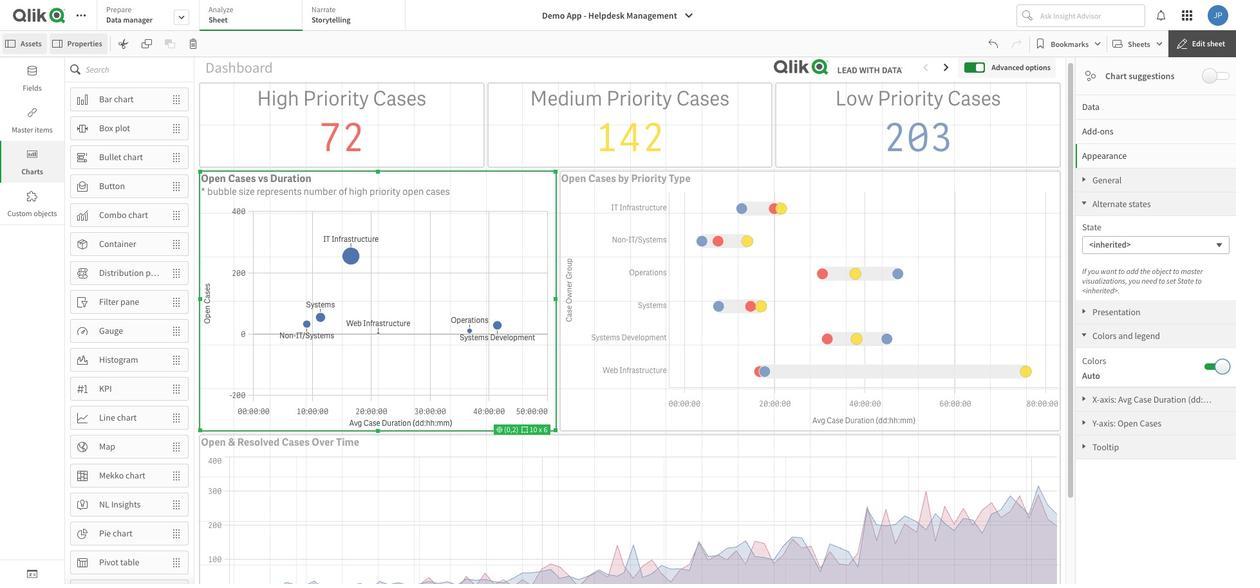 Task type: vqa. For each thing, say whether or not it's contained in the screenshot.
the <inherited>.
yes



Task type: locate. For each thing, give the bounding box(es) containing it.
filter
[[99, 296, 119, 308]]

1 horizontal spatial plot
[[146, 267, 161, 279]]

chart
[[114, 93, 134, 105], [123, 151, 143, 163], [128, 209, 148, 221], [117, 412, 137, 424], [126, 470, 145, 482], [113, 528, 133, 540]]

0 vertical spatial state
[[1083, 222, 1102, 233]]

scatter chart image
[[1086, 71, 1096, 81]]

1 horizontal spatial state
[[1178, 276, 1194, 286]]

2 triangle right image from the top
[[1076, 420, 1093, 426]]

move image
[[165, 147, 188, 168], [165, 175, 188, 197], [165, 233, 188, 255], [165, 262, 188, 284], [165, 378, 188, 400], [165, 407, 188, 429], [165, 465, 188, 487], [165, 552, 188, 574]]

you right "if"
[[1088, 267, 1100, 276]]

move image for histogram
[[165, 349, 188, 371]]

general
[[1093, 175, 1122, 186]]

data down prepare
[[106, 15, 122, 24]]

charts button
[[0, 141, 64, 183]]

properties button
[[49, 33, 107, 54]]

2 vertical spatial triangle right image
[[1076, 444, 1093, 450]]

(0,2)
[[503, 425, 522, 435]]

axis:
[[1100, 394, 1117, 406], [1099, 418, 1116, 430]]

chart for line chart
[[117, 412, 137, 424]]

0 vertical spatial colors
[[1093, 330, 1117, 342]]

bar chart
[[99, 93, 134, 105]]

move image for bullet chart
[[165, 147, 188, 168]]

1 vertical spatial triangle right image
[[1076, 308, 1093, 315]]

data up add-
[[1083, 101, 1100, 113]]

pivot
[[99, 557, 118, 569]]

1 horizontal spatial data
[[1083, 101, 1100, 113]]

8 move image from the top
[[165, 494, 188, 516]]

triangle right image down the y-
[[1076, 444, 1093, 450]]

low
[[836, 86, 874, 112]]

triangle right image down x-
[[1076, 420, 1093, 426]]

y-axis: open cases
[[1093, 418, 1162, 430]]

edit
[[1193, 39, 1206, 48]]

medium
[[530, 86, 603, 112]]

open
[[201, 172, 226, 185], [561, 172, 586, 185], [1118, 418, 1138, 430], [201, 436, 226, 449]]

axis: up tooltip
[[1099, 418, 1116, 430]]

bookmarks
[[1051, 39, 1089, 49]]

state right set at right
[[1178, 276, 1194, 286]]

1 horizontal spatial duration
[[1154, 394, 1187, 406]]

alternate states
[[1093, 198, 1151, 210]]

button
[[99, 180, 125, 192]]

chart right pie
[[113, 528, 133, 540]]

0 vertical spatial duration
[[270, 172, 312, 185]]

open cases by priority type
[[561, 172, 691, 185]]

open left by at the right of the page
[[561, 172, 586, 185]]

delete image
[[188, 39, 198, 49]]

cut image
[[118, 39, 129, 49]]

master
[[1181, 267, 1203, 276]]

1 vertical spatial plot
[[146, 267, 161, 279]]

appearance tab
[[1076, 144, 1236, 168]]

<inherited>.
[[1083, 286, 1120, 296]]

1 move image from the top
[[165, 147, 188, 168]]

triangle right image down auto
[[1076, 396, 1093, 402]]

ons
[[1100, 126, 1114, 137]]

2 move image from the top
[[165, 175, 188, 197]]

move image for map
[[165, 436, 188, 458]]

medium priority cases 142
[[530, 86, 730, 164]]

triangle right image up triangle bottom icon
[[1076, 308, 1093, 315]]

sheets
[[1128, 39, 1151, 49]]

x-
[[1093, 394, 1100, 406]]

state down triangle bottom image
[[1083, 222, 1102, 233]]

box
[[99, 122, 113, 134]]

5 move image from the top
[[165, 378, 188, 400]]

add-ons tab
[[1076, 119, 1236, 144]]

9 move image from the top
[[165, 523, 188, 545]]

6
[[544, 425, 548, 435]]

resolved
[[237, 436, 280, 449]]

variables image
[[27, 569, 37, 580]]

2 move image from the top
[[165, 118, 188, 139]]

2 triangle right image from the top
[[1076, 308, 1093, 315]]

colors up auto
[[1083, 355, 1107, 367]]

0 horizontal spatial duration
[[270, 172, 312, 185]]

open left size
[[201, 172, 226, 185]]

colors
[[1093, 330, 1117, 342], [1083, 355, 1107, 367]]

fields button
[[0, 57, 64, 99]]

4 move image from the top
[[165, 262, 188, 284]]

3 move image from the top
[[165, 204, 188, 226]]

application
[[0, 0, 1236, 585]]

8 move image from the top
[[165, 552, 188, 574]]

data tab
[[1076, 95, 1236, 119]]

if you want to add the object to master visualizations, you need to set state to <inherited>.
[[1083, 267, 1203, 296]]

priority for 203
[[878, 86, 944, 112]]

chart right bullet
[[123, 151, 143, 163]]

1 horizontal spatial you
[[1129, 276, 1141, 286]]

tab list
[[97, 0, 410, 32]]

prepare data manager
[[106, 5, 153, 24]]

to right set at right
[[1196, 276, 1202, 286]]

triangle right image
[[1076, 176, 1093, 183], [1076, 308, 1093, 315]]

0 horizontal spatial plot
[[115, 122, 130, 134]]

0 horizontal spatial data
[[106, 15, 122, 24]]

priority inside the medium priority cases 142
[[607, 86, 672, 112]]

203
[[883, 112, 954, 164]]

tab list containing prepare
[[97, 0, 410, 32]]

priority inside low priority cases 203
[[878, 86, 944, 112]]

triangle right image
[[1076, 396, 1093, 402], [1076, 420, 1093, 426], [1076, 444, 1093, 450]]

storytelling
[[312, 15, 351, 24]]

data
[[106, 15, 122, 24], [1083, 101, 1100, 113]]

-
[[584, 10, 587, 21]]

1 move image from the top
[[165, 89, 188, 110]]

by
[[618, 172, 629, 185]]

high priority cases 72
[[257, 86, 427, 164]]

1 vertical spatial triangle right image
[[1076, 420, 1093, 426]]

insights
[[111, 499, 141, 511]]

0 horizontal spatial state
[[1083, 222, 1102, 233]]

helpdesk
[[589, 10, 625, 21]]

1 triangle right image from the top
[[1076, 176, 1093, 183]]

line
[[99, 412, 115, 424]]

data inside 'data' tab
[[1083, 101, 1100, 113]]

nl insights
[[99, 499, 141, 511]]

table
[[120, 557, 139, 569]]

1 vertical spatial axis:
[[1099, 418, 1116, 430]]

7 move image from the top
[[165, 465, 188, 487]]

advanced options
[[992, 62, 1051, 72]]

Search text field
[[86, 57, 194, 82]]

cases inside high priority cases 72
[[373, 86, 427, 112]]

plot for box plot
[[115, 122, 130, 134]]

move image for filter pane
[[165, 291, 188, 313]]

custom objects
[[7, 209, 57, 218]]

0 vertical spatial plot
[[115, 122, 130, 134]]

undo image
[[989, 39, 999, 49]]

plot right "distribution"
[[146, 267, 161, 279]]

chart right bar
[[114, 93, 134, 105]]

sheet
[[1207, 39, 1226, 48]]

puzzle image
[[27, 191, 37, 202]]

chart right mekko
[[126, 470, 145, 482]]

auto
[[1083, 370, 1101, 382]]

6 move image from the top
[[165, 349, 188, 371]]

0 vertical spatial data
[[106, 15, 122, 24]]

move image for nl insights
[[165, 494, 188, 516]]

copy image
[[141, 39, 152, 49]]

set
[[1167, 276, 1176, 286]]

to left set at right
[[1159, 276, 1165, 286]]

demo app - helpdesk management button
[[535, 5, 702, 26]]

0 vertical spatial axis:
[[1100, 394, 1117, 406]]

6 move image from the top
[[165, 407, 188, 429]]

cases inside open cases vs duration * bubble size represents number of high priority open cases
[[228, 172, 256, 185]]

0 horizontal spatial you
[[1088, 267, 1100, 276]]

master items button
[[0, 99, 64, 141]]

axis: left avg
[[1100, 394, 1117, 406]]

application containing 72
[[0, 0, 1236, 585]]

pivot table
[[99, 557, 139, 569]]

move image for pie chart
[[165, 523, 188, 545]]

you left the
[[1129, 276, 1141, 286]]

state inside if you want to add the object to master visualizations, you need to set state to <inherited>.
[[1178, 276, 1194, 286]]

priority inside high priority cases 72
[[303, 86, 369, 112]]

priority
[[303, 86, 369, 112], [607, 86, 672, 112], [878, 86, 944, 112], [631, 172, 667, 185]]

items
[[35, 125, 53, 135]]

0 vertical spatial triangle right image
[[1076, 396, 1093, 402]]

colors left and
[[1093, 330, 1117, 342]]

add-
[[1083, 126, 1100, 137]]

master
[[12, 125, 33, 135]]

3 move image from the top
[[165, 233, 188, 255]]

app
[[567, 10, 582, 21]]

plot right box
[[115, 122, 130, 134]]

4 move image from the top
[[165, 291, 188, 313]]

1 vertical spatial state
[[1178, 276, 1194, 286]]

manager
[[123, 15, 153, 24]]

7 move image from the top
[[165, 436, 188, 458]]

open inside open cases vs duration * bubble size represents number of high priority open cases
[[201, 172, 226, 185]]

1 triangle right image from the top
[[1076, 396, 1093, 402]]

triangle bottom image
[[1076, 332, 1093, 339]]

chart right combo
[[128, 209, 148, 221]]

triangle right image up triangle bottom image
[[1076, 176, 1093, 183]]

edit sheet
[[1193, 39, 1226, 48]]

chart right line
[[117, 412, 137, 424]]

pie chart
[[99, 528, 133, 540]]

duration right case
[[1154, 394, 1187, 406]]

demo app - helpdesk management
[[542, 10, 677, 21]]

fields
[[23, 83, 42, 93]]

to
[[1119, 267, 1125, 276], [1173, 267, 1180, 276], [1159, 276, 1165, 286], [1196, 276, 1202, 286]]

objects
[[34, 209, 57, 218]]

5 move image from the top
[[165, 320, 188, 342]]

move image
[[165, 89, 188, 110], [165, 118, 188, 139], [165, 204, 188, 226], [165, 291, 188, 313], [165, 320, 188, 342], [165, 349, 188, 371], [165, 436, 188, 458], [165, 494, 188, 516], [165, 523, 188, 545], [165, 581, 188, 585]]

Ask Insight Advisor text field
[[1038, 5, 1145, 26]]

open left &
[[201, 436, 226, 449]]

1 vertical spatial data
[[1083, 101, 1100, 113]]

duration right vs
[[270, 172, 312, 185]]

over
[[312, 436, 334, 449]]

1 vertical spatial colors
[[1083, 355, 1107, 367]]

the
[[1141, 267, 1151, 276]]

you
[[1088, 267, 1100, 276], [1129, 276, 1141, 286]]

0 vertical spatial triangle right image
[[1076, 176, 1093, 183]]



Task type: describe. For each thing, give the bounding box(es) containing it.
demo
[[542, 10, 565, 21]]

analyze
[[209, 5, 233, 14]]

3 triangle right image from the top
[[1076, 444, 1093, 450]]

filter pane
[[99, 296, 139, 308]]

add
[[1127, 267, 1139, 276]]

pane
[[120, 296, 139, 308]]

open for open cases by priority type
[[561, 172, 586, 185]]

analyze sheet
[[209, 5, 233, 24]]

link image
[[27, 108, 37, 118]]

box plot
[[99, 122, 130, 134]]

chart for bar chart
[[114, 93, 134, 105]]

priority
[[370, 185, 401, 198]]

represents
[[257, 185, 302, 198]]

custom
[[7, 209, 32, 218]]

legend
[[1135, 330, 1161, 342]]

open for open cases vs duration * bubble size represents number of high priority open cases
[[201, 172, 226, 185]]

and
[[1119, 330, 1133, 342]]

appearance
[[1083, 150, 1127, 162]]

high
[[257, 86, 299, 112]]

add-ons
[[1083, 126, 1114, 137]]

object
[[1152, 267, 1172, 276]]

tooltip
[[1093, 442, 1119, 453]]

sheets button
[[1110, 33, 1166, 54]]

narrate storytelling
[[312, 5, 351, 24]]

open down avg
[[1118, 418, 1138, 430]]

number
[[304, 185, 337, 198]]

cases inside low priority cases 203
[[948, 86, 1001, 112]]

high
[[349, 185, 368, 198]]

properties
[[67, 39, 102, 48]]

histogram
[[99, 354, 138, 366]]

distribution
[[99, 267, 144, 279]]

colors and legend
[[1093, 330, 1161, 342]]

container
[[99, 238, 136, 250]]

chart
[[1106, 70, 1127, 82]]

duration inside open cases vs duration * bubble size represents number of high priority open cases
[[270, 172, 312, 185]]

colors for auto
[[1083, 355, 1107, 367]]

move image for box plot
[[165, 118, 188, 139]]

chart for mekko chart
[[126, 470, 145, 482]]

move image for pivot table
[[165, 552, 188, 574]]

to left add
[[1119, 267, 1125, 276]]

database image
[[27, 66, 37, 76]]

move image for kpi
[[165, 378, 188, 400]]

bookmarks button
[[1033, 33, 1105, 54]]

to right object
[[1173, 267, 1180, 276]]

axis: for x-
[[1100, 394, 1117, 406]]

*
[[201, 185, 206, 198]]

assets
[[21, 39, 42, 48]]

axis: for y-
[[1099, 418, 1116, 430]]

move image for distribution plot
[[165, 262, 188, 284]]

vs
[[258, 172, 268, 185]]

size
[[239, 185, 255, 198]]

open for open & resolved cases over time
[[201, 436, 226, 449]]

map
[[99, 441, 115, 453]]

chart suggestions
[[1106, 70, 1175, 82]]

chart for pie chart
[[113, 528, 133, 540]]

low priority cases 203
[[836, 86, 1001, 164]]

prepare
[[106, 5, 132, 14]]

assets button
[[3, 33, 47, 54]]

move image for button
[[165, 175, 188, 197]]

kpi
[[99, 383, 112, 395]]

type
[[669, 172, 691, 185]]

mekko chart
[[99, 470, 145, 482]]

james peterson image
[[1208, 5, 1229, 26]]

1 vertical spatial duration
[[1154, 394, 1187, 406]]

move image for bar chart
[[165, 89, 188, 110]]

edit sheet button
[[1169, 30, 1236, 57]]

triangle right image for y-
[[1076, 420, 1093, 426]]

triangle right image for general
[[1076, 176, 1093, 183]]

10 move image from the top
[[165, 581, 188, 585]]

gauge
[[99, 325, 123, 337]]

move image for container
[[165, 233, 188, 255]]

mekko
[[99, 470, 124, 482]]

if
[[1083, 267, 1087, 276]]

move image for mekko chart
[[165, 465, 188, 487]]

move image for gauge
[[165, 320, 188, 342]]

data inside prepare data manager
[[106, 15, 122, 24]]

custom objects button
[[0, 183, 64, 225]]

priority for 142
[[607, 86, 672, 112]]

plot for distribution plot
[[146, 267, 161, 279]]

triangle right image for x-
[[1076, 396, 1093, 402]]

advanced
[[992, 62, 1024, 72]]

management
[[627, 10, 677, 21]]

states
[[1129, 198, 1151, 210]]

open
[[403, 185, 424, 198]]

bullet chart
[[99, 151, 143, 163]]

bullet
[[99, 151, 121, 163]]

x-axis: avg case duration (dd:hh:mm)
[[1093, 394, 1233, 406]]

open cases vs duration * bubble size represents number of high priority open cases
[[201, 172, 450, 198]]

narrate
[[312, 5, 336, 14]]

line chart
[[99, 412, 137, 424]]

combo chart
[[99, 209, 148, 221]]

colors for and
[[1093, 330, 1117, 342]]

open & resolved cases over time
[[201, 436, 359, 449]]

colors auto
[[1083, 355, 1107, 382]]

alternate
[[1093, 198, 1127, 210]]

72
[[318, 112, 365, 164]]

object image
[[27, 149, 37, 160]]

next sheet: performance image
[[942, 62, 952, 73]]

chart for combo chart
[[128, 209, 148, 221]]

chart for bullet chart
[[123, 151, 143, 163]]

cases inside the medium priority cases 142
[[676, 86, 730, 112]]

combo
[[99, 209, 127, 221]]

priority for 72
[[303, 86, 369, 112]]

move image for combo chart
[[165, 204, 188, 226]]

tab list inside application
[[97, 0, 410, 32]]

triangle bottom image
[[1076, 200, 1093, 207]]

options
[[1026, 62, 1051, 72]]

move image for line chart
[[165, 407, 188, 429]]

avg
[[1119, 394, 1132, 406]]

triangle right image for presentation
[[1076, 308, 1093, 315]]

presentation
[[1093, 307, 1141, 318]]

&
[[228, 436, 235, 449]]



